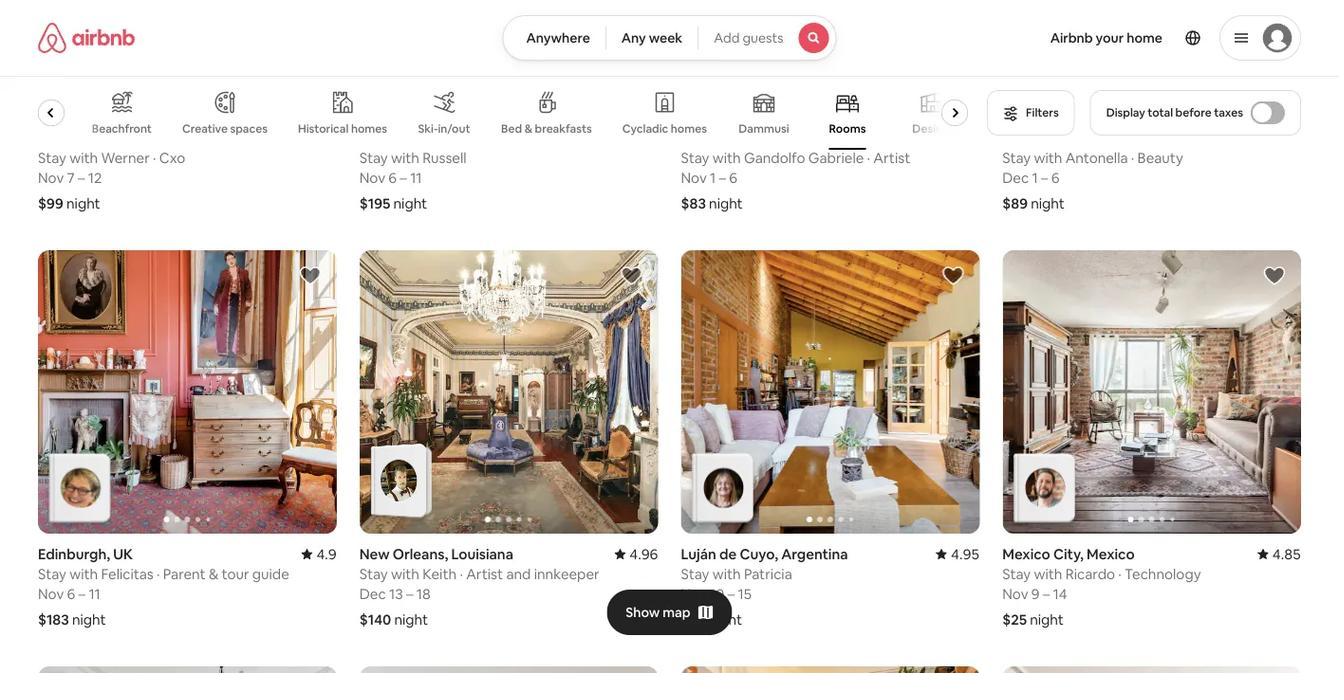 Task type: vqa. For each thing, say whether or not it's contained in the screenshot.


Task type: locate. For each thing, give the bounding box(es) containing it.
1 1 from the left
[[710, 169, 716, 187]]

– inside edinburgh, uk stay with felicitas · parent & tour guide nov 6 – 11 $183 night
[[78, 585, 86, 604]]

13
[[389, 585, 403, 604]]

homes right cycladic
[[671, 121, 707, 136]]

5.0
[[316, 129, 337, 147], [638, 129, 658, 147], [1281, 129, 1301, 147]]

5.0 out of 5 average rating image
[[301, 129, 337, 147], [623, 129, 658, 147], [1266, 129, 1301, 147]]

pennsylvania
[[415, 129, 501, 147]]

gabriele
[[808, 149, 864, 167]]

mexico city, mexico stay with ricardo · technology nov 9 – 14 $25 night
[[1003, 545, 1201, 629]]

nov inside luján de cuyo, argentina stay with patricia nov 10 – 15 $35 night
[[681, 585, 707, 604]]

– right 7
[[78, 169, 85, 187]]

creative spaces
[[182, 121, 268, 136]]

0 horizontal spatial &
[[209, 565, 218, 584]]

3 5.0 out of 5 average rating image from the left
[[1266, 129, 1301, 147]]

night right $83
[[709, 194, 743, 213]]

night right $89
[[1031, 194, 1065, 213]]

nov left 7
[[38, 169, 64, 187]]

werner
[[101, 149, 150, 167]]

nov
[[38, 169, 64, 187], [360, 169, 385, 187], [681, 169, 707, 187], [38, 585, 64, 604], [681, 585, 707, 604], [1003, 585, 1028, 604]]

stay down farms
[[38, 149, 66, 167]]

stay down barcelona,
[[1003, 149, 1031, 167]]

city, inside "mexico city, mexico stay with werner · cxo nov 7 – 12 $99 night"
[[89, 129, 119, 147]]

None search field
[[503, 15, 837, 61]]

with inside palermo, italy stay with gandolfo gabriele · artist nov 1 – 6 $83 night
[[713, 149, 741, 167]]

keith
[[423, 565, 457, 584]]

group for edinburgh, uk stay with felicitas · parent & tour guide nov 6 – 11 $183 night
[[38, 251, 337, 534]]

night inside palermo, italy stay with gandolfo gabriele · artist nov 1 – 6 $83 night
[[709, 194, 743, 213]]

6 up "$183"
[[67, 585, 75, 604]]

· left the beauty
[[1131, 149, 1135, 167]]

cxo
[[159, 149, 185, 167]]

· for palermo, italy stay with gandolfo gabriele · artist nov 1 – 6 $83 night
[[867, 149, 870, 167]]

with down edinburgh,
[[69, 565, 98, 584]]

artist down 'louisiana'
[[466, 565, 503, 584]]

2 horizontal spatial 5.0 out of 5 average rating image
[[1266, 129, 1301, 147]]

with
[[69, 149, 98, 167], [391, 149, 419, 167], [713, 149, 741, 167], [1034, 149, 1063, 167], [69, 565, 98, 584], [391, 565, 419, 584], [713, 565, 741, 584], [1034, 565, 1063, 584]]

with up '14'
[[1034, 565, 1063, 584]]

– inside "mexico city, mexico stay with werner · cxo nov 7 – 12 $99 night"
[[78, 169, 85, 187]]

· inside "mexico city, mexico stay with werner · cxo nov 7 – 12 $99 night"
[[153, 149, 156, 167]]

0 horizontal spatial artist
[[466, 565, 503, 584]]

artist
[[874, 149, 911, 167], [466, 565, 503, 584]]

1 horizontal spatial 1
[[1032, 169, 1038, 187]]

with down barcelona,
[[1034, 149, 1063, 167]]

historical homes
[[298, 121, 387, 136]]

mexico
[[38, 129, 86, 147], [122, 129, 170, 147], [1003, 545, 1051, 564], [1087, 545, 1135, 564]]

6 inside edinburgh, uk stay with felicitas · parent & tour guide nov 6 – 11 $183 night
[[67, 585, 75, 604]]

home
[[1127, 29, 1163, 47]]

1 horizontal spatial 11
[[410, 169, 422, 187]]

· left parent
[[157, 565, 160, 584]]

0 vertical spatial artist
[[874, 149, 911, 167]]

– inside new orleans, louisiana stay with keith · artist and innkeeper dec 13 – 18 $140 night
[[406, 585, 413, 604]]

breakfasts
[[535, 121, 592, 136]]

night inside "mexico city, mexico stay with werner · cxo nov 7 – 12 $99 night"
[[66, 194, 100, 213]]

with inside "carlisle, pennsylvania stay with russell nov 6 – 11 $195 night"
[[391, 149, 419, 167]]

stay inside edinburgh, uk stay with felicitas · parent & tour guide nov 6 – 11 $183 night
[[38, 565, 66, 584]]

$183
[[38, 611, 69, 629]]

& inside group
[[525, 121, 533, 136]]

taxes
[[1214, 105, 1243, 120]]

with inside edinburgh, uk stay with felicitas · parent & tour guide nov 6 – 11 $183 night
[[69, 565, 98, 584]]

1 horizontal spatial 5.0
[[638, 129, 658, 147]]

add to wishlist: new orleans, louisiana image
[[620, 265, 643, 288]]

· inside mexico city, mexico stay with ricardo · technology nov 9 – 14 $25 night
[[1118, 565, 1122, 584]]

· right 'ricardo' on the right bottom of page
[[1118, 565, 1122, 584]]

5.0 out of 5 average rating image for carlisle, pennsylvania stay with russell nov 6 – 11 $195 night
[[623, 129, 658, 147]]

new
[[360, 545, 390, 564]]

ricardo
[[1066, 565, 1115, 584]]

0 horizontal spatial dec
[[360, 585, 386, 604]]

stay inside palermo, italy stay with gandolfo gabriele · artist nov 1 – 6 $83 night
[[681, 149, 709, 167]]

night
[[66, 194, 100, 213], [393, 194, 427, 213], [709, 194, 743, 213], [1031, 194, 1065, 213], [72, 611, 106, 629], [394, 611, 428, 629], [709, 611, 742, 629], [1030, 611, 1064, 629]]

stay down luján
[[681, 565, 709, 584]]

& right bed
[[525, 121, 533, 136]]

dec inside barcelona, spain stay with antonella · beauty dec 1 – 6 $89 night
[[1003, 169, 1029, 187]]

with inside barcelona, spain stay with antonella · beauty dec 1 – 6 $89 night
[[1034, 149, 1063, 167]]

dec
[[1003, 169, 1029, 187], [360, 585, 386, 604]]

mexico up 7
[[38, 129, 86, 147]]

dec up $89
[[1003, 169, 1029, 187]]

de
[[720, 545, 737, 564]]

in/out
[[438, 121, 470, 136]]

nov inside palermo, italy stay with gandolfo gabriele · artist nov 1 – 6 $83 night
[[681, 169, 707, 187]]

1 inside barcelona, spain stay with antonella · beauty dec 1 – 6 $89 night
[[1032, 169, 1038, 187]]

with up 12
[[69, 149, 98, 167]]

nov up "$183"
[[38, 585, 64, 604]]

2 5.0 from the left
[[638, 129, 658, 147]]

1 horizontal spatial 5.0 out of 5 average rating image
[[623, 129, 658, 147]]

antonella
[[1066, 149, 1128, 167]]

· right gabriele
[[867, 149, 870, 167]]

2 1 from the left
[[1032, 169, 1038, 187]]

homes right 'historical'
[[351, 121, 387, 136]]

farms
[[19, 121, 51, 136]]

– down palermo,
[[719, 169, 726, 187]]

palermo,
[[681, 129, 739, 147]]

your
[[1096, 29, 1124, 47]]

airbnb your home link
[[1039, 18, 1174, 58]]

edinburgh, uk stay with felicitas · parent & tour guide nov 6 – 11 $183 night
[[38, 545, 289, 629]]

artist inside new orleans, louisiana stay with keith · artist and innkeeper dec 13 – 18 $140 night
[[466, 565, 503, 584]]

– left the 15
[[728, 585, 735, 604]]

nov inside "mexico city, mexico stay with werner · cxo nov 7 – 12 $99 night"
[[38, 169, 64, 187]]

1 5.0 out of 5 average rating image from the left
[[301, 129, 337, 147]]

1 horizontal spatial &
[[525, 121, 533, 136]]

– down carlisle,
[[400, 169, 407, 187]]

11
[[410, 169, 422, 187], [89, 585, 100, 604]]

filters
[[1026, 105, 1059, 120]]

city, inside mexico city, mexico stay with ricardo · technology nov 9 – 14 $25 night
[[1054, 545, 1084, 564]]

group for barcelona, spain stay with antonella · beauty dec 1 – 6 $89 night
[[1003, 0, 1301, 118]]

night down 9
[[1030, 611, 1064, 629]]

any week button
[[605, 15, 699, 61]]

4.85 out of 5 average rating image
[[1257, 545, 1301, 564]]

nov inside "carlisle, pennsylvania stay with russell nov 6 – 11 $195 night"
[[360, 169, 385, 187]]

1 horizontal spatial artist
[[874, 149, 911, 167]]

city, up 'ricardo' on the right bottom of page
[[1054, 545, 1084, 564]]

night inside "carlisle, pennsylvania stay with russell nov 6 – 11 $195 night"
[[393, 194, 427, 213]]

– down edinburgh,
[[78, 585, 86, 604]]

group for carlisle, pennsylvania stay with russell nov 6 – 11 $195 night
[[360, 0, 658, 118]]

dec inside new orleans, louisiana stay with keith · artist and innkeeper dec 13 – 18 $140 night
[[360, 585, 386, 604]]

$83
[[681, 194, 706, 213]]

1 5.0 from the left
[[316, 129, 337, 147]]

nov left "10"
[[681, 585, 707, 604]]

1 vertical spatial &
[[209, 565, 218, 584]]

1 down barcelona,
[[1032, 169, 1038, 187]]

carlisle, pennsylvania stay with russell nov 6 – 11 $195 night
[[360, 129, 501, 213]]

6 inside barcelona, spain stay with antonella · beauty dec 1 – 6 $89 night
[[1052, 169, 1060, 187]]

4.84 out of 5 average rating image
[[936, 129, 980, 147]]

map
[[663, 605, 691, 622]]

0 vertical spatial city,
[[89, 129, 119, 147]]

0 horizontal spatial 11
[[89, 585, 100, 604]]

stay down carlisle,
[[360, 149, 388, 167]]

5.0 out of 5 average rating image for mexico city, mexico stay with werner · cxo nov 7 – 12 $99 night
[[301, 129, 337, 147]]

5.0 for carlisle, pennsylvania stay with russell nov 6 – 11 $195 night
[[638, 129, 658, 147]]

with down carlisle,
[[391, 149, 419, 167]]

night right $195
[[393, 194, 427, 213]]

show map
[[626, 605, 691, 622]]

stay
[[38, 149, 66, 167], [360, 149, 388, 167], [681, 149, 709, 167], [1003, 149, 1031, 167], [38, 565, 66, 584], [360, 565, 388, 584], [681, 565, 709, 584], [1003, 565, 1031, 584]]

and
[[506, 565, 531, 584]]

0 horizontal spatial city,
[[89, 129, 119, 147]]

· for mexico city, mexico stay with werner · cxo nov 7 – 12 $99 night
[[153, 149, 156, 167]]

0 vertical spatial 11
[[410, 169, 422, 187]]

1
[[710, 169, 716, 187], [1032, 169, 1038, 187]]

city,
[[89, 129, 119, 147], [1054, 545, 1084, 564]]

night inside edinburgh, uk stay with felicitas · parent & tour guide nov 6 – 11 $183 night
[[72, 611, 106, 629]]

0 vertical spatial dec
[[1003, 169, 1029, 187]]

artist inside palermo, italy stay with gandolfo gabriele · artist nov 1 – 6 $83 night
[[874, 149, 911, 167]]

stay up $25 in the bottom of the page
[[1003, 565, 1031, 584]]

4.95
[[951, 545, 980, 564]]

new orleans, louisiana stay with keith · artist and innkeeper dec 13 – 18 $140 night
[[360, 545, 600, 629]]

mexico up werner
[[122, 129, 170, 147]]

11 down edinburgh,
[[89, 585, 100, 604]]

– inside luján de cuyo, argentina stay with patricia nov 10 – 15 $35 night
[[728, 585, 735, 604]]

nov up $195
[[360, 169, 385, 187]]

night down '18'
[[394, 611, 428, 629]]

1 down palermo,
[[710, 169, 716, 187]]

night inside luján de cuyo, argentina stay with patricia nov 10 – 15 $35 night
[[709, 611, 742, 629]]

night down 12
[[66, 194, 100, 213]]

night inside new orleans, louisiana stay with keith · artist and innkeeper dec 13 – 18 $140 night
[[394, 611, 428, 629]]

stay down edinburgh,
[[38, 565, 66, 584]]

– down barcelona,
[[1041, 169, 1048, 187]]

dec left 13
[[360, 585, 386, 604]]

0 vertical spatial &
[[525, 121, 533, 136]]

before
[[1176, 105, 1212, 120]]

0 horizontal spatial 5.0
[[316, 129, 337, 147]]

cuyo,
[[740, 545, 778, 564]]

·
[[153, 149, 156, 167], [867, 149, 870, 167], [1131, 149, 1135, 167], [157, 565, 160, 584], [460, 565, 463, 584], [1118, 565, 1122, 584]]

· inside palermo, italy stay with gandolfo gabriele · artist nov 1 – 6 $83 night
[[867, 149, 870, 167]]

· inside new orleans, louisiana stay with keith · artist and innkeeper dec 13 – 18 $140 night
[[460, 565, 463, 584]]

1 vertical spatial dec
[[360, 585, 386, 604]]

–
[[78, 169, 85, 187], [400, 169, 407, 187], [719, 169, 726, 187], [1041, 169, 1048, 187], [78, 585, 86, 604], [406, 585, 413, 604], [728, 585, 735, 604], [1043, 585, 1050, 604]]

nov up $83
[[681, 169, 707, 187]]

& left tour
[[209, 565, 218, 584]]

stay inside "mexico city, mexico stay with werner · cxo nov 7 – 12 $99 night"
[[38, 149, 66, 167]]

night right "$183"
[[72, 611, 106, 629]]

spaces
[[230, 121, 268, 136]]

· inside edinburgh, uk stay with felicitas · parent & tour guide nov 6 – 11 $183 night
[[157, 565, 160, 584]]

1 horizontal spatial homes
[[671, 121, 707, 136]]

group
[[38, 0, 337, 118], [360, 0, 658, 118], [681, 0, 980, 118], [1003, 0, 1301, 118], [8, 76, 976, 150], [38, 251, 337, 534], [360, 251, 658, 534], [681, 251, 980, 534], [1003, 251, 1301, 534]]

1 vertical spatial artist
[[466, 565, 503, 584]]

– inside palermo, italy stay with gandolfo gabriele · artist nov 1 – 6 $83 night
[[719, 169, 726, 187]]

3 5.0 from the left
[[1281, 129, 1301, 147]]

nov left 9
[[1003, 585, 1028, 604]]

6 down palermo,
[[729, 169, 738, 187]]

stay down palermo,
[[681, 149, 709, 167]]

11 down carlisle,
[[410, 169, 422, 187]]

with up 13
[[391, 565, 419, 584]]

1 vertical spatial city,
[[1054, 545, 1084, 564]]

creative
[[182, 121, 228, 136]]

6 inside palermo, italy stay with gandolfo gabriele · artist nov 1 – 6 $83 night
[[729, 169, 738, 187]]

– right 13
[[406, 585, 413, 604]]

2 horizontal spatial 5.0
[[1281, 129, 1301, 147]]

· left cxo
[[153, 149, 156, 167]]

· right keith
[[460, 565, 463, 584]]

beachfront
[[92, 121, 152, 136]]

0 horizontal spatial 1
[[710, 169, 716, 187]]

stay inside mexico city, mexico stay with ricardo · technology nov 9 – 14 $25 night
[[1003, 565, 1031, 584]]

6 down barcelona,
[[1052, 169, 1060, 187]]

1 horizontal spatial dec
[[1003, 169, 1029, 187]]

5.0 for barcelona, spain stay with antonella · beauty dec 1 – 6 $89 night
[[1281, 129, 1301, 147]]

0 horizontal spatial 5.0 out of 5 average rating image
[[301, 129, 337, 147]]

&
[[525, 121, 533, 136], [209, 565, 218, 584]]

homes
[[351, 121, 387, 136], [671, 121, 707, 136]]

1 vertical spatial 11
[[89, 585, 100, 604]]

with down de
[[713, 565, 741, 584]]

0 horizontal spatial homes
[[351, 121, 387, 136]]

with inside luján de cuyo, argentina stay with patricia nov 10 – 15 $35 night
[[713, 565, 741, 584]]

profile element
[[860, 0, 1301, 76]]

artist right gabriele
[[874, 149, 911, 167]]

total
[[1148, 105, 1173, 120]]

stay inside luján de cuyo, argentina stay with patricia nov 10 – 15 $35 night
[[681, 565, 709, 584]]

with down palermo,
[[713, 149, 741, 167]]

1 horizontal spatial city,
[[1054, 545, 1084, 564]]

1 inside palermo, italy stay with gandolfo gabriele · artist nov 1 – 6 $83 night
[[710, 169, 716, 187]]

add guests
[[714, 29, 784, 47]]

– right 9
[[1043, 585, 1050, 604]]

stay down new
[[360, 565, 388, 584]]

2 5.0 out of 5 average rating image from the left
[[623, 129, 658, 147]]

display total before taxes
[[1106, 105, 1243, 120]]

night down "10"
[[709, 611, 742, 629]]

6 up $195
[[389, 169, 397, 187]]

city, up werner
[[89, 129, 119, 147]]

group for luján de cuyo, argentina stay with patricia nov 10 – 15 $35 night
[[681, 251, 980, 534]]

· inside barcelona, spain stay with antonella · beauty dec 1 – 6 $89 night
[[1131, 149, 1135, 167]]



Task type: describe. For each thing, give the bounding box(es) containing it.
4.9 out of 5 average rating image
[[301, 545, 337, 564]]

patricia
[[744, 565, 792, 584]]

stay inside new orleans, louisiana stay with keith · artist and innkeeper dec 13 – 18 $140 night
[[360, 565, 388, 584]]

$35
[[681, 611, 706, 629]]

cycladic homes
[[622, 121, 707, 136]]

nov inside edinburgh, uk stay with felicitas · parent & tour guide nov 6 – 11 $183 night
[[38, 585, 64, 604]]

artist for artist and innkeeper
[[466, 565, 503, 584]]

city, for ricardo
[[1054, 545, 1084, 564]]

with inside mexico city, mexico stay with ricardo · technology nov 9 – 14 $25 night
[[1034, 565, 1063, 584]]

city, for werner
[[89, 129, 119, 147]]

· for mexico city, mexico stay with ricardo · technology nov 9 – 14 $25 night
[[1118, 565, 1122, 584]]

none search field containing anywhere
[[503, 15, 837, 61]]

stay inside barcelona, spain stay with antonella · beauty dec 1 – 6 $89 night
[[1003, 149, 1031, 167]]

airbnb your home
[[1050, 29, 1163, 47]]

palermo, italy stay with gandolfo gabriele · artist nov 1 – 6 $83 night
[[681, 129, 911, 213]]

ski-in/out
[[418, 121, 470, 136]]

4.84
[[951, 129, 980, 147]]

homes for historical homes
[[351, 121, 387, 136]]

11 inside edinburgh, uk stay with felicitas · parent & tour guide nov 6 – 11 $183 night
[[89, 585, 100, 604]]

· for new orleans, louisiana stay with keith · artist and innkeeper dec 13 – 18 $140 night
[[460, 565, 463, 584]]

design
[[913, 121, 950, 136]]

dammusi
[[739, 121, 789, 136]]

– inside barcelona, spain stay with antonella · beauty dec 1 – 6 $89 night
[[1041, 169, 1048, 187]]

anywhere button
[[503, 15, 606, 61]]

15
[[738, 585, 752, 604]]

12
[[88, 169, 102, 187]]

4.85
[[1273, 545, 1301, 564]]

add guests button
[[698, 15, 837, 61]]

5.0 for mexico city, mexico stay with werner · cxo nov 7 – 12 $99 night
[[316, 129, 337, 147]]

mexico up 'ricardo' on the right bottom of page
[[1087, 545, 1135, 564]]

historical
[[298, 121, 349, 136]]

louisiana
[[451, 545, 513, 564]]

cycladic
[[622, 121, 668, 136]]

– inside "carlisle, pennsylvania stay with russell nov 6 – 11 $195 night"
[[400, 169, 407, 187]]

any
[[622, 29, 646, 47]]

$25
[[1003, 611, 1027, 629]]

ski-
[[418, 121, 438, 136]]

group containing historical homes
[[8, 76, 976, 150]]

4.95 out of 5 average rating image
[[936, 545, 980, 564]]

5.0 out of 5 average rating image for barcelona, spain stay with antonella · beauty dec 1 – 6 $89 night
[[1266, 129, 1301, 147]]

guests
[[743, 29, 784, 47]]

guide
[[252, 565, 289, 584]]

uk
[[113, 545, 133, 564]]

group for mexico city, mexico stay with ricardo · technology nov 9 – 14 $25 night
[[1003, 251, 1301, 534]]

with inside new orleans, louisiana stay with keith · artist and innkeeper dec 13 – 18 $140 night
[[391, 565, 419, 584]]

beauty
[[1138, 149, 1183, 167]]

russell
[[423, 149, 467, 167]]

italy
[[742, 129, 771, 147]]

$195
[[360, 194, 390, 213]]

nov inside mexico city, mexico stay with ricardo · technology nov 9 – 14 $25 night
[[1003, 585, 1028, 604]]

bed & breakfasts
[[501, 121, 592, 136]]

technology
[[1125, 565, 1201, 584]]

edinburgh,
[[38, 545, 110, 564]]

with inside "mexico city, mexico stay with werner · cxo nov 7 – 12 $99 night"
[[69, 149, 98, 167]]

show
[[626, 605, 660, 622]]

gandolfo
[[744, 149, 805, 167]]

rooms
[[829, 121, 866, 136]]

display
[[1106, 105, 1145, 120]]

bed
[[501, 121, 522, 136]]

& inside edinburgh, uk stay with felicitas · parent & tour guide nov 6 – 11 $183 night
[[209, 565, 218, 584]]

group for palermo, italy stay with gandolfo gabriele · artist nov 1 – 6 $83 night
[[681, 0, 980, 118]]

add to wishlist: edinburgh, uk image
[[299, 265, 322, 288]]

homes for cycladic homes
[[671, 121, 707, 136]]

group for mexico city, mexico stay with werner · cxo nov 7 – 12 $99 night
[[38, 0, 337, 118]]

artist for artist
[[874, 149, 911, 167]]

orleans,
[[393, 545, 448, 564]]

group for new orleans, louisiana stay with keith · artist and innkeeper dec 13 – 18 $140 night
[[360, 251, 658, 534]]

mexico up 9
[[1003, 545, 1051, 564]]

night inside barcelona, spain stay with antonella · beauty dec 1 – 6 $89 night
[[1031, 194, 1065, 213]]

luján
[[681, 545, 717, 564]]

display total before taxes button
[[1090, 90, 1301, 136]]

add to wishlist: mexico city, mexico image
[[1263, 265, 1286, 288]]

stay inside "carlisle, pennsylvania stay with russell nov 6 – 11 $195 night"
[[360, 149, 388, 167]]

9
[[1032, 585, 1040, 604]]

argentina
[[781, 545, 848, 564]]

6 inside "carlisle, pennsylvania stay with russell nov 6 – 11 $195 night"
[[389, 169, 397, 187]]

$99
[[38, 194, 63, 213]]

show map button
[[607, 590, 733, 636]]

barcelona,
[[1003, 129, 1073, 147]]

add
[[714, 29, 740, 47]]

carlisle,
[[360, 129, 412, 147]]

– inside mexico city, mexico stay with ricardo · technology nov 9 – 14 $25 night
[[1043, 585, 1050, 604]]

felicitas
[[101, 565, 154, 584]]

luján de cuyo, argentina stay with patricia nov 10 – 15 $35 night
[[681, 545, 848, 629]]

week
[[649, 29, 683, 47]]

filters button
[[987, 90, 1075, 136]]

4.9
[[316, 545, 337, 564]]

add to wishlist: luján de cuyo, argentina image
[[942, 265, 965, 288]]

14
[[1053, 585, 1067, 604]]

airbnb
[[1050, 29, 1093, 47]]

anywhere
[[526, 29, 590, 47]]

18
[[416, 585, 431, 604]]

spain
[[1076, 129, 1112, 147]]

night inside mexico city, mexico stay with ricardo · technology nov 9 – 14 $25 night
[[1030, 611, 1064, 629]]

$89
[[1003, 194, 1028, 213]]

barcelona, spain stay with antonella · beauty dec 1 – 6 $89 night
[[1003, 129, 1183, 213]]

4.96
[[630, 545, 658, 564]]

mexico city, mexico stay with werner · cxo nov 7 – 12 $99 night
[[38, 129, 185, 213]]

$140
[[360, 611, 391, 629]]

parent
[[163, 565, 206, 584]]

10
[[710, 585, 725, 604]]

4.96 out of 5 average rating image
[[614, 545, 658, 564]]

11 inside "carlisle, pennsylvania stay with russell nov 6 – 11 $195 night"
[[410, 169, 422, 187]]

any week
[[622, 29, 683, 47]]

innkeeper
[[534, 565, 600, 584]]



